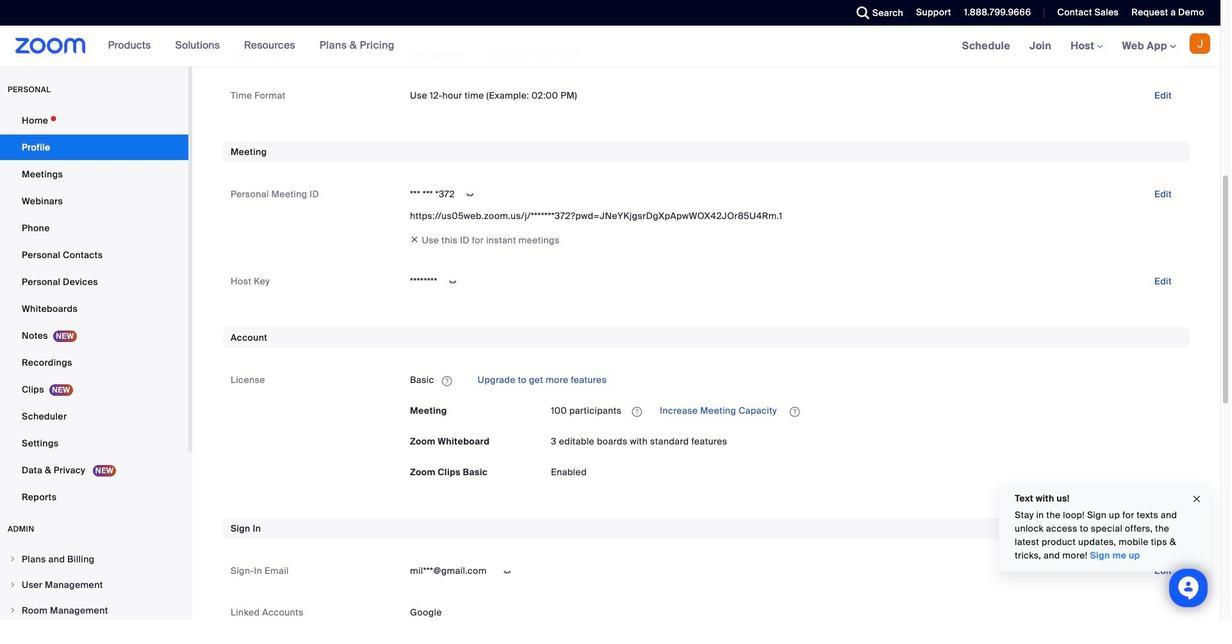 Task type: describe. For each thing, give the bounding box(es) containing it.
learn more about increasing meeting capacity image
[[786, 406, 804, 418]]

1 menu item from the top
[[0, 547, 188, 572]]

meetings navigation
[[953, 26, 1221, 67]]

1 vertical spatial application
[[551, 401, 1182, 421]]

right image for 2nd menu item from the top of the admin menu menu
[[9, 581, 17, 589]]

learn more about your license type image
[[441, 377, 454, 386]]

product information navigation
[[98, 26, 404, 67]]

learn more about your meeting license image
[[628, 406, 646, 418]]

3 menu item from the top
[[0, 599, 188, 620]]

close image
[[1192, 492, 1202, 507]]

right image for 3rd menu item
[[9, 607, 17, 615]]



Task type: locate. For each thing, give the bounding box(es) containing it.
2 menu item from the top
[[0, 573, 188, 597]]

profile picture image
[[1190, 33, 1211, 54]]

zoom logo image
[[15, 38, 86, 54]]

show host key image
[[443, 277, 463, 288]]

1 vertical spatial menu item
[[0, 573, 188, 597]]

2 vertical spatial menu item
[[0, 599, 188, 620]]

show personal meeting id image
[[460, 189, 481, 201]]

banner
[[0, 26, 1221, 67]]

right image for first menu item from the top of the admin menu menu
[[9, 556, 17, 563]]

application
[[410, 370, 1182, 391], [551, 401, 1182, 421]]

menu item
[[0, 547, 188, 572], [0, 573, 188, 597], [0, 599, 188, 620]]

0 vertical spatial right image
[[9, 556, 17, 563]]

0 vertical spatial application
[[410, 370, 1182, 391]]

2 right image from the top
[[9, 581, 17, 589]]

2 vertical spatial right image
[[9, 607, 17, 615]]

admin menu menu
[[0, 547, 188, 620]]

1 right image from the top
[[9, 556, 17, 563]]

personal menu menu
[[0, 108, 188, 511]]

0 vertical spatial menu item
[[0, 547, 188, 572]]

3 right image from the top
[[9, 607, 17, 615]]

right image
[[9, 556, 17, 563], [9, 581, 17, 589], [9, 607, 17, 615]]

1 vertical spatial right image
[[9, 581, 17, 589]]



Task type: vqa. For each thing, say whether or not it's contained in the screenshot.
'application'
yes



